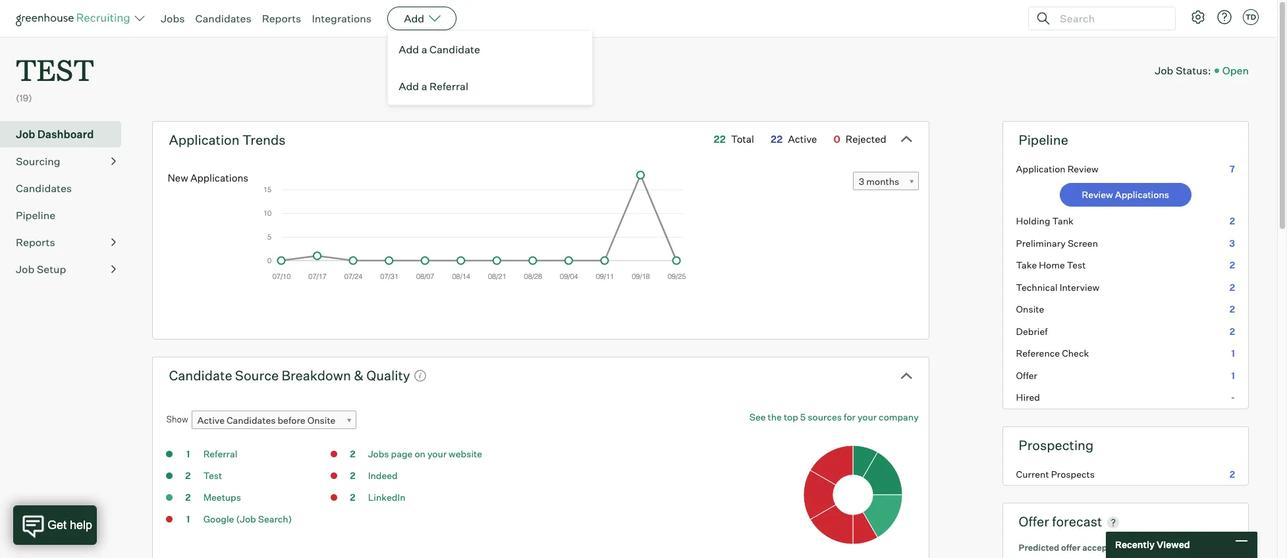 Task type: locate. For each thing, give the bounding box(es) containing it.
2 vertical spatial add
[[399, 80, 419, 93]]

0 horizontal spatial active
[[197, 415, 225, 426]]

add down add popup button
[[399, 43, 419, 56]]

reports link up 'job setup' link
[[16, 234, 116, 250]]

0 vertical spatial reports link
[[262, 12, 301, 25]]

0 vertical spatial review
[[1068, 163, 1099, 174]]

1 horizontal spatial application
[[1016, 163, 1066, 174]]

0 vertical spatial applications
[[190, 172, 248, 185]]

1 1 link from the top
[[175, 448, 201, 463]]

referral down the add a candidate in the top left of the page
[[429, 80, 468, 93]]

1 vertical spatial add
[[399, 43, 419, 56]]

0 horizontal spatial pipeline
[[16, 209, 55, 222]]

0 horizontal spatial referral
[[203, 449, 237, 460]]

candidate up show
[[169, 367, 232, 384]]

candidates link down sourcing link
[[16, 180, 116, 196]]

2 link for linkedin
[[340, 491, 366, 507]]

1 vertical spatial reports
[[16, 236, 55, 249]]

add inside popup button
[[404, 12, 424, 25]]

1 link for referral
[[175, 448, 201, 463]]

0 vertical spatial candidates link
[[195, 12, 251, 25]]

0 horizontal spatial applications
[[190, 172, 248, 185]]

1 vertical spatial referral
[[203, 449, 237, 460]]

1 vertical spatial application
[[1016, 163, 1066, 174]]

meetups
[[203, 492, 241, 503]]

a for referral
[[421, 80, 427, 93]]

job left status:
[[1155, 64, 1173, 77]]

0 vertical spatial add
[[404, 12, 424, 25]]

0 horizontal spatial jobs
[[161, 12, 185, 25]]

offer
[[1016, 370, 1037, 381], [1019, 514, 1049, 530]]

22 active
[[771, 133, 817, 145]]

search)
[[258, 514, 292, 525]]

candidates down 'sourcing' on the left top
[[16, 182, 72, 195]]

1 vertical spatial pipeline
[[16, 209, 55, 222]]

1 22 from the left
[[714, 133, 726, 145]]

1 horizontal spatial your
[[858, 412, 877, 423]]

test link
[[203, 470, 222, 482]]

test
[[16, 50, 94, 89]]

add down the add a candidate in the top left of the page
[[399, 80, 419, 93]]

test down referral link
[[203, 470, 222, 482]]

0 vertical spatial job
[[1155, 64, 1173, 77]]

quality
[[366, 367, 410, 384]]

1 vertical spatial 3
[[1229, 238, 1235, 249]]

2 vertical spatial job
[[16, 263, 34, 276]]

technical interview
[[1016, 282, 1100, 293]]

1 vertical spatial applications
[[1115, 189, 1169, 200]]

meetups link
[[203, 492, 241, 503]]

candidate
[[429, 43, 480, 56], [169, 367, 232, 384]]

0 vertical spatial 1 link
[[175, 448, 201, 463]]

active left 0
[[788, 133, 817, 145]]

0 vertical spatial active
[[788, 133, 817, 145]]

your right for
[[858, 412, 877, 423]]

jobs
[[161, 12, 185, 25], [368, 449, 389, 460]]

0 horizontal spatial 22
[[714, 133, 726, 145]]

1 link left google
[[175, 513, 201, 528]]

1 vertical spatial active
[[197, 415, 225, 426]]

1 vertical spatial candidates
[[16, 182, 72, 195]]

setup
[[37, 263, 66, 276]]

1 vertical spatial a
[[421, 80, 427, 93]]

current prospects
[[1016, 469, 1095, 480]]

predicted
[[1019, 543, 1059, 553]]

candidate inside td menu
[[429, 43, 480, 56]]

1 vertical spatial 1 link
[[175, 513, 201, 528]]

2 link for test
[[175, 470, 201, 485]]

application for application review
[[1016, 163, 1066, 174]]

reports up job setup
[[16, 236, 55, 249]]

job left setup
[[16, 263, 34, 276]]

prospecting
[[1019, 437, 1094, 454]]

offer for offer forecast
[[1019, 514, 1049, 530]]

2 link left test link
[[175, 470, 201, 485]]

offer down "reference"
[[1016, 370, 1037, 381]]

review applications
[[1082, 189, 1169, 200]]

linkedin
[[368, 492, 405, 503]]

1 horizontal spatial candidate
[[429, 43, 480, 56]]

jobs page on your website
[[368, 449, 482, 460]]

a down the add a candidate in the top left of the page
[[421, 80, 427, 93]]

status:
[[1176, 64, 1211, 77]]

job up 'sourcing' on the left top
[[16, 128, 35, 141]]

job dashboard link
[[16, 126, 116, 142]]

review up review applications
[[1068, 163, 1099, 174]]

0 vertical spatial a
[[421, 43, 427, 56]]

add up the add a candidate in the top left of the page
[[404, 12, 424, 25]]

2 1 link from the top
[[175, 513, 201, 528]]

a down add popup button
[[421, 43, 427, 56]]

1 horizontal spatial 22
[[771, 133, 783, 145]]

referral link
[[203, 449, 237, 460]]

holding tank
[[1016, 216, 1074, 227]]

reports link
[[262, 12, 301, 25], [16, 234, 116, 250]]

1 horizontal spatial onsite
[[1016, 304, 1044, 315]]

test
[[1067, 260, 1086, 271], [203, 470, 222, 482]]

1 vertical spatial offer
[[1019, 514, 1049, 530]]

add a candidate link
[[388, 31, 592, 68]]

candidates right jobs link
[[195, 12, 251, 25]]

0 horizontal spatial reports link
[[16, 234, 116, 250]]

candidate source breakdown & quality
[[169, 367, 410, 384]]

onsite up debrief
[[1016, 304, 1044, 315]]

0 horizontal spatial onsite
[[307, 415, 335, 426]]

0 vertical spatial jobs
[[161, 12, 185, 25]]

2 22 from the left
[[771, 133, 783, 145]]

0 horizontal spatial 3
[[859, 176, 864, 187]]

1 vertical spatial onsite
[[307, 415, 335, 426]]

0
[[833, 133, 840, 145]]

on
[[415, 449, 425, 460]]

2 a from the top
[[421, 80, 427, 93]]

before
[[278, 415, 305, 426]]

sources
[[808, 412, 842, 423]]

prospects
[[1051, 469, 1095, 480]]

1 vertical spatial candidates link
[[16, 180, 116, 196]]

onsite right before
[[307, 415, 335, 426]]

application up new applications
[[169, 132, 240, 148]]

sourcing link
[[16, 153, 116, 169]]

0 horizontal spatial candidates link
[[16, 180, 116, 196]]

your right on on the left bottom of page
[[427, 449, 447, 460]]

sourcing
[[16, 155, 60, 168]]

0 vertical spatial application
[[169, 132, 240, 148]]

1 horizontal spatial 3
[[1229, 238, 1235, 249]]

0 vertical spatial offer
[[1016, 370, 1037, 381]]

2 link left indeed link at the left
[[340, 470, 366, 485]]

td button
[[1240, 7, 1261, 28]]

22 total
[[714, 133, 754, 145]]

applications
[[190, 172, 248, 185], [1115, 189, 1169, 200]]

2 link left meetups
[[175, 491, 201, 507]]

1 horizontal spatial reports link
[[262, 12, 301, 25]]

pipeline up application review
[[1019, 132, 1068, 148]]

0 vertical spatial reports
[[262, 12, 301, 25]]

offer for offer
[[1016, 370, 1037, 381]]

&
[[354, 367, 363, 384]]

0 rejected
[[833, 133, 886, 145]]

google (job search) link
[[203, 514, 292, 525]]

2 link left page
[[340, 448, 366, 463]]

candidates link right jobs link
[[195, 12, 251, 25]]

reports
[[262, 12, 301, 25], [16, 236, 55, 249]]

1 vertical spatial jobs
[[368, 449, 389, 460]]

pipeline down 'sourcing' on the left top
[[16, 209, 55, 222]]

test up the interview
[[1067, 260, 1086, 271]]

1 vertical spatial your
[[427, 449, 447, 460]]

22
[[714, 133, 726, 145], [771, 133, 783, 145]]

pipeline inside pipeline "link"
[[16, 209, 55, 222]]

job dashboard
[[16, 128, 94, 141]]

candidate up add a referral
[[429, 43, 480, 56]]

trends
[[242, 132, 286, 148]]

1 horizontal spatial applications
[[1115, 189, 1169, 200]]

recently viewed
[[1115, 540, 1190, 551]]

candidate source data is not real-time. data may take up to two days to reflect accurately. image
[[413, 370, 427, 383]]

1 vertical spatial reports link
[[16, 234, 116, 250]]

reports link left the integrations link
[[262, 12, 301, 25]]

22 right total
[[771, 133, 783, 145]]

0 vertical spatial onsite
[[1016, 304, 1044, 315]]

check
[[1062, 348, 1089, 359]]

1 horizontal spatial jobs
[[368, 449, 389, 460]]

reports left the integrations link
[[262, 12, 301, 25]]

application review
[[1016, 163, 1099, 174]]

take
[[1016, 260, 1037, 271]]

0 vertical spatial referral
[[429, 80, 468, 93]]

add
[[404, 12, 424, 25], [399, 43, 419, 56], [399, 80, 419, 93]]

2 link for indeed
[[340, 470, 366, 485]]

review down application review
[[1082, 189, 1113, 200]]

2 vertical spatial candidates
[[227, 415, 276, 426]]

offer up predicted at the right bottom of page
[[1019, 514, 1049, 530]]

a
[[421, 43, 427, 56], [421, 80, 427, 93]]

0 horizontal spatial reports
[[16, 236, 55, 249]]

1 link left referral link
[[175, 448, 201, 463]]

2 link left linkedin
[[340, 491, 366, 507]]

0 vertical spatial your
[[858, 412, 877, 423]]

date
[[1132, 543, 1151, 553]]

1 vertical spatial test
[[203, 470, 222, 482]]

debrief
[[1016, 326, 1048, 337]]

1 link
[[175, 448, 201, 463], [175, 513, 201, 528]]

0 vertical spatial 3
[[859, 176, 864, 187]]

greenhouse recruiting image
[[16, 11, 134, 26]]

0 vertical spatial pipeline
[[1019, 132, 1068, 148]]

referral up test link
[[203, 449, 237, 460]]

1 vertical spatial candidate
[[169, 367, 232, 384]]

referral inside add a referral link
[[429, 80, 468, 93]]

3
[[859, 176, 864, 187], [1229, 238, 1235, 249]]

forecast
[[1052, 514, 1102, 530]]

active inside active candidates before onsite link
[[197, 415, 225, 426]]

candidates left before
[[227, 415, 276, 426]]

add for add a candidate
[[399, 43, 419, 56]]

2 link for jobs page on your website
[[340, 448, 366, 463]]

breakdown
[[282, 367, 351, 384]]

0 horizontal spatial candidate
[[169, 367, 232, 384]]

0 horizontal spatial test
[[203, 470, 222, 482]]

add for add
[[404, 12, 424, 25]]

pipeline
[[1019, 132, 1068, 148], [16, 209, 55, 222]]

active
[[788, 133, 817, 145], [197, 415, 225, 426]]

0 vertical spatial test
[[1067, 260, 1086, 271]]

0 horizontal spatial application
[[169, 132, 240, 148]]

applications for review applications
[[1115, 189, 1169, 200]]

job for job status:
[[1155, 64, 1173, 77]]

1 horizontal spatial referral
[[429, 80, 468, 93]]

application up holding tank
[[1016, 163, 1066, 174]]

1 a from the top
[[421, 43, 427, 56]]

22 left total
[[714, 133, 726, 145]]

1
[[1231, 348, 1235, 359], [1231, 370, 1235, 381], [186, 449, 190, 460], [186, 514, 190, 525]]

1 horizontal spatial reports
[[262, 12, 301, 25]]

1 vertical spatial job
[[16, 128, 35, 141]]

active right show
[[197, 415, 225, 426]]

0 vertical spatial candidate
[[429, 43, 480, 56]]



Task type: describe. For each thing, give the bounding box(es) containing it.
add button
[[387, 7, 457, 30]]

1 horizontal spatial pipeline
[[1019, 132, 1068, 148]]

add a candidate
[[399, 43, 480, 56]]

22 for 22 total
[[714, 133, 726, 145]]

onsite inside active candidates before onsite link
[[307, 415, 335, 426]]

td
[[1245, 13, 1256, 22]]

(19)
[[16, 92, 32, 104]]

see the top 5 sources for your company link
[[749, 411, 919, 424]]

jobs link
[[161, 12, 185, 25]]

reference check
[[1016, 348, 1089, 359]]

website
[[449, 449, 482, 460]]

rejected
[[846, 133, 886, 145]]

3 for 3
[[1229, 238, 1235, 249]]

holding
[[1016, 216, 1050, 227]]

job for job dashboard
[[16, 128, 35, 141]]

predicted offer acceptance date
[[1019, 543, 1151, 553]]

a for candidate
[[421, 43, 427, 56]]

1 horizontal spatial active
[[788, 133, 817, 145]]

jobs page on your website link
[[368, 449, 482, 460]]

indeed
[[368, 470, 398, 482]]

test (19)
[[16, 50, 94, 104]]

7
[[1230, 163, 1235, 174]]

google
[[203, 514, 234, 525]]

viewed
[[1157, 540, 1190, 551]]

-
[[1231, 392, 1235, 403]]

offer forecast
[[1019, 514, 1102, 530]]

see
[[749, 412, 766, 423]]

job setup link
[[16, 261, 116, 277]]

active candidates before onsite link
[[191, 411, 356, 430]]

jobs for jobs
[[161, 12, 185, 25]]

company
[[879, 412, 919, 423]]

months
[[866, 176, 899, 187]]

td menu
[[387, 30, 593, 105]]

application trends
[[169, 132, 286, 148]]

active candidates before onsite
[[197, 415, 335, 426]]

home
[[1039, 260, 1065, 271]]

offer
[[1061, 543, 1081, 553]]

1 link for google (job search)
[[175, 513, 201, 528]]

integrations link
[[312, 12, 372, 25]]

total
[[731, 133, 754, 145]]

applications for new applications
[[190, 172, 248, 185]]

Search text field
[[1057, 9, 1163, 28]]

dashboard
[[37, 128, 94, 141]]

(job
[[236, 514, 256, 525]]

preliminary
[[1016, 238, 1066, 249]]

1 vertical spatial review
[[1082, 189, 1113, 200]]

3 months link
[[853, 172, 919, 191]]

22 for 22 active
[[771, 133, 783, 145]]

job setup
[[16, 263, 66, 276]]

jobs for jobs page on your website
[[368, 449, 389, 460]]

3 for 3 months
[[859, 176, 864, 187]]

add a referral
[[399, 80, 468, 93]]

page
[[391, 449, 413, 460]]

see the top 5 sources for your company
[[749, 412, 919, 423]]

test link
[[16, 37, 94, 92]]

linkedin link
[[368, 492, 405, 503]]

add for add a referral
[[399, 80, 419, 93]]

acceptance
[[1082, 543, 1130, 553]]

0 horizontal spatial your
[[427, 449, 447, 460]]

0 vertical spatial candidates
[[195, 12, 251, 25]]

- link
[[1003, 387, 1248, 409]]

add a referral link
[[388, 68, 592, 105]]

current
[[1016, 469, 1049, 480]]

new
[[168, 172, 188, 185]]

candidate source data is not real-time. data may take up to two days to reflect accurately. element
[[410, 364, 427, 387]]

new applications
[[168, 172, 248, 185]]

open
[[1222, 64, 1249, 77]]

1 horizontal spatial test
[[1067, 260, 1086, 271]]

configure image
[[1190, 9, 1206, 25]]

application for application trends
[[169, 132, 240, 148]]

1 horizontal spatial candidates link
[[195, 12, 251, 25]]

job status:
[[1155, 64, 1211, 77]]

interview
[[1060, 282, 1100, 293]]

indeed link
[[368, 470, 398, 482]]

reference
[[1016, 348, 1060, 359]]

preliminary screen
[[1016, 238, 1098, 249]]

source
[[235, 367, 279, 384]]

review applications link
[[1060, 183, 1191, 207]]

job for job setup
[[16, 263, 34, 276]]

5
[[800, 412, 806, 423]]

top
[[784, 412, 798, 423]]

the
[[768, 412, 782, 423]]

3 months
[[859, 176, 899, 187]]

td button
[[1243, 9, 1259, 25]]

2 link for meetups
[[175, 491, 201, 507]]

show
[[166, 415, 188, 425]]

integrations
[[312, 12, 372, 25]]

technical
[[1016, 282, 1058, 293]]

screen
[[1068, 238, 1098, 249]]

for
[[844, 412, 856, 423]]

google (job search)
[[203, 514, 292, 525]]

recently
[[1115, 540, 1155, 551]]

pipeline link
[[16, 207, 116, 223]]



Task type: vqa. For each thing, say whether or not it's contained in the screenshot.


